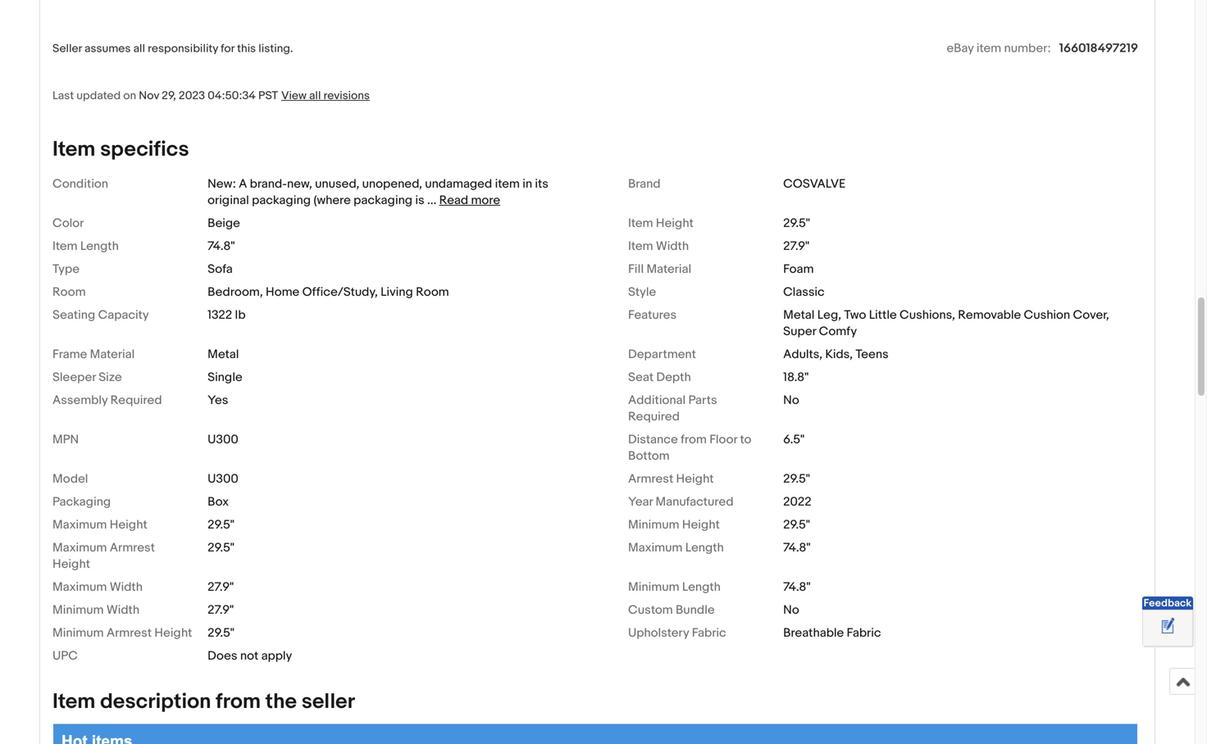 Task type: vqa. For each thing, say whether or not it's contained in the screenshot.


Task type: locate. For each thing, give the bounding box(es) containing it.
2 u300 from the top
[[208, 472, 238, 487]]

1 horizontal spatial packaging
[[354, 193, 412, 208]]

seating
[[52, 308, 95, 323]]

2 no from the top
[[783, 603, 799, 618]]

74.8" for maximum length
[[783, 541, 811, 555]]

new: a brand-new, unused, unopened, undamaged item in its original packaging (where packaging is ...
[[208, 177, 548, 208]]

length for item length
[[80, 239, 119, 254]]

unopened,
[[362, 177, 422, 191]]

29.5" for minimum armrest height
[[208, 626, 234, 641]]

74.8"
[[208, 239, 235, 254], [783, 541, 811, 555], [783, 580, 811, 595]]

2 vertical spatial width
[[106, 603, 139, 618]]

armrest down bottom
[[628, 472, 673, 487]]

custom bundle
[[628, 603, 715, 618]]

item up fill
[[628, 239, 653, 254]]

0 horizontal spatial metal
[[208, 347, 239, 362]]

74.8" up sofa
[[208, 239, 235, 254]]

1322 lb
[[208, 308, 246, 323]]

6.5"
[[783, 432, 805, 447]]

armrest inside maximum armrest height
[[110, 541, 155, 555]]

29.5" for maximum height
[[208, 518, 234, 532]]

length
[[80, 239, 119, 254], [685, 541, 724, 555], [682, 580, 721, 595]]

1 vertical spatial 27.9"
[[208, 580, 234, 595]]

width down item height at the right top of the page
[[656, 239, 689, 254]]

1 horizontal spatial fabric
[[847, 626, 881, 641]]

minimum up upc
[[52, 626, 104, 641]]

0 horizontal spatial all
[[133, 42, 145, 56]]

all
[[133, 42, 145, 56], [309, 89, 321, 103]]

breathable fabric
[[783, 626, 881, 641]]

breathable
[[783, 626, 844, 641]]

1 horizontal spatial room
[[416, 285, 449, 300]]

item up condition
[[52, 137, 95, 162]]

feedback
[[1144, 597, 1192, 610]]

on
[[123, 89, 136, 103]]

1 horizontal spatial metal
[[783, 308, 815, 323]]

1322
[[208, 308, 232, 323]]

no down 18.8" at the right of the page
[[783, 393, 799, 408]]

armrest down 'minimum width'
[[106, 626, 152, 641]]

maximum length
[[628, 541, 724, 555]]

29.5" for maximum armrest height
[[208, 541, 234, 555]]

updated
[[76, 89, 121, 103]]

read more button
[[439, 193, 500, 208]]

height up maximum width
[[52, 557, 90, 572]]

cushions,
[[900, 308, 955, 323]]

item left the in at the top left
[[495, 177, 520, 191]]

0 horizontal spatial fabric
[[692, 626, 726, 641]]

to
[[740, 432, 751, 447]]

seller
[[302, 689, 355, 715]]

0 vertical spatial all
[[133, 42, 145, 56]]

1 vertical spatial item
[[495, 177, 520, 191]]

1 horizontal spatial from
[[681, 432, 707, 447]]

1 vertical spatial material
[[90, 347, 135, 362]]

width for minimum width
[[106, 603, 139, 618]]

0 horizontal spatial packaging
[[252, 193, 311, 208]]

0 horizontal spatial item
[[495, 177, 520, 191]]

0 vertical spatial item
[[976, 41, 1001, 56]]

for
[[221, 42, 234, 56]]

u300 up box
[[208, 472, 238, 487]]

height down manufactured
[[682, 518, 720, 532]]

from left floor
[[681, 432, 707, 447]]

packaging down brand-
[[252, 193, 311, 208]]

height for item height
[[656, 216, 694, 231]]

box
[[208, 495, 229, 510]]

2 packaging from the left
[[354, 193, 412, 208]]

fabric down bundle
[[692, 626, 726, 641]]

armrest
[[628, 472, 673, 487], [110, 541, 155, 555], [106, 626, 152, 641]]

item length
[[52, 239, 119, 254]]

metal up super
[[783, 308, 815, 323]]

0 horizontal spatial room
[[52, 285, 86, 300]]

0 vertical spatial no
[[783, 393, 799, 408]]

length up bundle
[[682, 580, 721, 595]]

not
[[240, 649, 258, 664]]

width up 'minimum width'
[[110, 580, 143, 595]]

1 vertical spatial u300
[[208, 472, 238, 487]]

u300
[[208, 432, 238, 447], [208, 472, 238, 487]]

1 vertical spatial all
[[309, 89, 321, 103]]

nov
[[139, 89, 159, 103]]

1 u300 from the top
[[208, 432, 238, 447]]

0 vertical spatial 27.9"
[[783, 239, 809, 254]]

armrest down maximum height
[[110, 541, 155, 555]]

maximum
[[52, 518, 107, 532], [52, 541, 107, 555], [628, 541, 683, 555], [52, 580, 107, 595]]

all right assumes
[[133, 42, 145, 56]]

room right living
[[416, 285, 449, 300]]

18.8"
[[783, 370, 809, 385]]

material up size
[[90, 347, 135, 362]]

height up manufactured
[[676, 472, 714, 487]]

2 fabric from the left
[[847, 626, 881, 641]]

all right 'view'
[[309, 89, 321, 103]]

...
[[427, 193, 436, 208]]

1 vertical spatial metal
[[208, 347, 239, 362]]

1 vertical spatial no
[[783, 603, 799, 618]]

material for fill material
[[647, 262, 691, 277]]

1 horizontal spatial material
[[647, 262, 691, 277]]

maximum for maximum height
[[52, 518, 107, 532]]

fabric for upholstery fabric
[[692, 626, 726, 641]]

minimum for minimum armrest height
[[52, 626, 104, 641]]

length for maximum length
[[685, 541, 724, 555]]

1 horizontal spatial required
[[628, 409, 680, 424]]

1 vertical spatial length
[[685, 541, 724, 555]]

0 vertical spatial u300
[[208, 432, 238, 447]]

0 vertical spatial width
[[656, 239, 689, 254]]

packaging
[[252, 193, 311, 208], [354, 193, 412, 208]]

armrest for maximum length
[[110, 541, 155, 555]]

manufactured
[[656, 495, 734, 510]]

metal inside metal leg, two little cushions, removable cushion cover, super comfy
[[783, 308, 815, 323]]

maximum down maximum height
[[52, 541, 107, 555]]

minimum down maximum width
[[52, 603, 104, 618]]

office/study,
[[302, 285, 378, 300]]

home
[[266, 285, 299, 300]]

assembly
[[52, 393, 108, 408]]

1 vertical spatial required
[[628, 409, 680, 424]]

minimum width
[[52, 603, 139, 618]]

the
[[265, 689, 297, 715]]

maximum up 'minimum width'
[[52, 580, 107, 595]]

custom
[[628, 603, 673, 618]]

item
[[52, 137, 95, 162], [628, 216, 653, 231], [52, 239, 77, 254], [628, 239, 653, 254], [52, 689, 95, 715]]

74.8" up breathable
[[783, 580, 811, 595]]

2 room from the left
[[416, 285, 449, 300]]

width up minimum armrest height
[[106, 603, 139, 618]]

u300 down the yes
[[208, 432, 238, 447]]

seller assumes all responsibility for this listing.
[[52, 42, 293, 56]]

more
[[471, 193, 500, 208]]

height for minimum height
[[682, 518, 720, 532]]

74.8" down 2022
[[783, 541, 811, 555]]

2023
[[179, 89, 205, 103]]

specifics
[[100, 137, 189, 162]]

1 vertical spatial 74.8"
[[783, 541, 811, 555]]

item down upc
[[52, 689, 95, 715]]

item right ebay
[[976, 41, 1001, 56]]

room down 'type'
[[52, 285, 86, 300]]

foam
[[783, 262, 814, 277]]

required down additional
[[628, 409, 680, 424]]

height up item width
[[656, 216, 694, 231]]

bedroom, home office/study, living room
[[208, 285, 449, 300]]

metal leg, two little cushions, removable cushion cover, super comfy
[[783, 308, 1109, 339]]

0 vertical spatial metal
[[783, 308, 815, 323]]

item up 'type'
[[52, 239, 77, 254]]

0 vertical spatial material
[[647, 262, 691, 277]]

length down 'color'
[[80, 239, 119, 254]]

apply
[[261, 649, 292, 664]]

29.5"
[[783, 216, 810, 231], [783, 472, 810, 487], [208, 518, 234, 532], [783, 518, 810, 532], [208, 541, 234, 555], [208, 626, 234, 641]]

seating capacity
[[52, 308, 149, 323]]

maximum inside maximum armrest height
[[52, 541, 107, 555]]

2 vertical spatial 74.8"
[[783, 580, 811, 595]]

maximum down the minimum height
[[628, 541, 683, 555]]

metal for metal
[[208, 347, 239, 362]]

no up breathable
[[783, 603, 799, 618]]

item up item width
[[628, 216, 653, 231]]

1 room from the left
[[52, 285, 86, 300]]

0 horizontal spatial required
[[110, 393, 162, 408]]

1 vertical spatial armrest
[[110, 541, 155, 555]]

height up maximum armrest height on the bottom left of page
[[110, 518, 147, 532]]

from
[[681, 432, 707, 447], [216, 689, 261, 715]]

0 horizontal spatial material
[[90, 347, 135, 362]]

minimum up custom
[[628, 580, 679, 595]]

minimum length
[[628, 580, 721, 595]]

1 fabric from the left
[[692, 626, 726, 641]]

armrest height
[[628, 472, 714, 487]]

undamaged
[[425, 177, 492, 191]]

0 vertical spatial 74.8"
[[208, 239, 235, 254]]

minimum down year
[[628, 518, 679, 532]]

metal up single
[[208, 347, 239, 362]]

packaging down the unopened,
[[354, 193, 412, 208]]

27.9" for maximum width
[[208, 580, 234, 595]]

maximum armrest height
[[52, 541, 155, 572]]

packaging
[[52, 495, 111, 510]]

2 vertical spatial length
[[682, 580, 721, 595]]

2 vertical spatial armrest
[[106, 626, 152, 641]]

maximum down 'packaging'
[[52, 518, 107, 532]]

assembly required
[[52, 393, 162, 408]]

fill
[[628, 262, 644, 277]]

1 vertical spatial width
[[110, 580, 143, 595]]

material
[[647, 262, 691, 277], [90, 347, 135, 362]]

color
[[52, 216, 84, 231]]

29.5" for minimum height
[[783, 518, 810, 532]]

item for item length
[[52, 239, 77, 254]]

required down size
[[110, 393, 162, 408]]

length down the minimum height
[[685, 541, 724, 555]]

from left the
[[216, 689, 261, 715]]

material down item width
[[647, 262, 691, 277]]

room
[[52, 285, 86, 300], [416, 285, 449, 300]]

height
[[656, 216, 694, 231], [676, 472, 714, 487], [110, 518, 147, 532], [682, 518, 720, 532], [52, 557, 90, 572], [155, 626, 192, 641]]

0 vertical spatial from
[[681, 432, 707, 447]]

brand-
[[250, 177, 287, 191]]

metal for metal leg, two little cushions, removable cushion cover, super comfy
[[783, 308, 815, 323]]

29,
[[162, 89, 176, 103]]

u300 for mpn
[[208, 432, 238, 447]]

74.8" for minimum length
[[783, 580, 811, 595]]

fabric right breathable
[[847, 626, 881, 641]]

fill material
[[628, 262, 691, 277]]

2 vertical spatial 27.9"
[[208, 603, 234, 618]]

1 no from the top
[[783, 393, 799, 408]]

ebay
[[947, 41, 974, 56]]

0 horizontal spatial from
[[216, 689, 261, 715]]

0 vertical spatial length
[[80, 239, 119, 254]]



Task type: describe. For each thing, give the bounding box(es) containing it.
ebay item number: 166018497219
[[947, 41, 1138, 56]]

fabric for breathable fabric
[[847, 626, 881, 641]]

04:50:34
[[208, 89, 256, 103]]

0 vertical spatial required
[[110, 393, 162, 408]]

cover,
[[1073, 308, 1109, 323]]

read more
[[439, 193, 500, 208]]

1 packaging from the left
[[252, 193, 311, 208]]

minimum armrest height
[[52, 626, 192, 641]]

no for additional parts required
[[783, 393, 799, 408]]

length for minimum length
[[682, 580, 721, 595]]

a
[[239, 177, 247, 191]]

minimum for minimum height
[[628, 518, 679, 532]]

style
[[628, 285, 656, 300]]

item for item description from the seller
[[52, 689, 95, 715]]

maximum for maximum width
[[52, 580, 107, 595]]

2022
[[783, 495, 812, 510]]

width for maximum width
[[110, 580, 143, 595]]

new:
[[208, 177, 236, 191]]

minimum for minimum width
[[52, 603, 104, 618]]

lb
[[235, 308, 246, 323]]

0 vertical spatial armrest
[[628, 472, 673, 487]]

this
[[237, 42, 256, 56]]

maximum for maximum armrest height
[[52, 541, 107, 555]]

teens
[[856, 347, 889, 362]]

model
[[52, 472, 88, 487]]

from inside distance from floor to bottom
[[681, 432, 707, 447]]

is
[[415, 193, 424, 208]]

responsibility
[[148, 42, 218, 56]]

kids,
[[825, 347, 853, 362]]

single
[[208, 370, 242, 385]]

year
[[628, 495, 653, 510]]

comfy
[[819, 324, 857, 339]]

classic
[[783, 285, 825, 300]]

unused,
[[315, 177, 359, 191]]

29.5" for item height
[[783, 216, 810, 231]]

capacity
[[98, 308, 149, 323]]

little
[[869, 308, 897, 323]]

distance
[[628, 432, 678, 447]]

item for item width
[[628, 239, 653, 254]]

assumes
[[84, 42, 131, 56]]

adults,
[[783, 347, 822, 362]]

height for maximum height
[[110, 518, 147, 532]]

27.9" for minimum width
[[208, 603, 234, 618]]

maximum height
[[52, 518, 147, 532]]

condition
[[52, 177, 108, 191]]

item for item specifics
[[52, 137, 95, 162]]

minimum height
[[628, 518, 720, 532]]

166018497219
[[1059, 41, 1138, 56]]

item for item height
[[628, 216, 653, 231]]

bedroom,
[[208, 285, 263, 300]]

frame
[[52, 347, 87, 362]]

additional
[[628, 393, 686, 408]]

depth
[[656, 370, 691, 385]]

seat depth
[[628, 370, 691, 385]]

(where
[[314, 193, 351, 208]]

height up description
[[155, 626, 192, 641]]

height inside maximum armrest height
[[52, 557, 90, 572]]

yes
[[208, 393, 228, 408]]

size
[[99, 370, 122, 385]]

parts
[[688, 393, 717, 408]]

beige
[[208, 216, 240, 231]]

removable
[[958, 308, 1021, 323]]

required inside additional parts required
[[628, 409, 680, 424]]

additional parts required
[[628, 393, 717, 424]]

no for custom bundle
[[783, 603, 799, 618]]

29.5" for armrest height
[[783, 472, 810, 487]]

pst
[[258, 89, 278, 103]]

frame material
[[52, 347, 135, 362]]

1 horizontal spatial item
[[976, 41, 1001, 56]]

seat
[[628, 370, 654, 385]]

listing.
[[258, 42, 293, 56]]

item description from the seller
[[52, 689, 355, 715]]

last updated on nov 29, 2023 04:50:34 pst view all revisions
[[52, 89, 370, 103]]

maximum for maximum length
[[628, 541, 683, 555]]

view all revisions link
[[278, 88, 370, 103]]

armrest for upholstery fabric
[[106, 626, 152, 641]]

bundle
[[676, 603, 715, 618]]

new,
[[287, 177, 312, 191]]

item inside new: a brand-new, unused, unopened, undamaged item in its original packaging (where packaging is ...
[[495, 177, 520, 191]]

department
[[628, 347, 696, 362]]

74.8" for item length
[[208, 239, 235, 254]]

1 vertical spatial from
[[216, 689, 261, 715]]

height for armrest height
[[676, 472, 714, 487]]

revisions
[[323, 89, 370, 103]]

u300 for model
[[208, 472, 238, 487]]

upholstery
[[628, 626, 689, 641]]

1 horizontal spatial all
[[309, 89, 321, 103]]

item height
[[628, 216, 694, 231]]

bottom
[[628, 449, 670, 464]]

width for item width
[[656, 239, 689, 254]]

material for frame material
[[90, 347, 135, 362]]

two
[[844, 308, 866, 323]]

living
[[381, 285, 413, 300]]

minimum for minimum length
[[628, 580, 679, 595]]

in
[[523, 177, 532, 191]]

item width
[[628, 239, 689, 254]]

does
[[208, 649, 237, 664]]

floor
[[709, 432, 737, 447]]

view
[[281, 89, 307, 103]]

type
[[52, 262, 80, 277]]

cushion
[[1024, 308, 1070, 323]]

27.9" for item width
[[783, 239, 809, 254]]

brand
[[628, 177, 661, 191]]

maximum width
[[52, 580, 143, 595]]

upholstery fabric
[[628, 626, 726, 641]]

does not apply
[[208, 649, 292, 664]]

sleeper
[[52, 370, 96, 385]]

adults, kids, teens
[[783, 347, 889, 362]]



